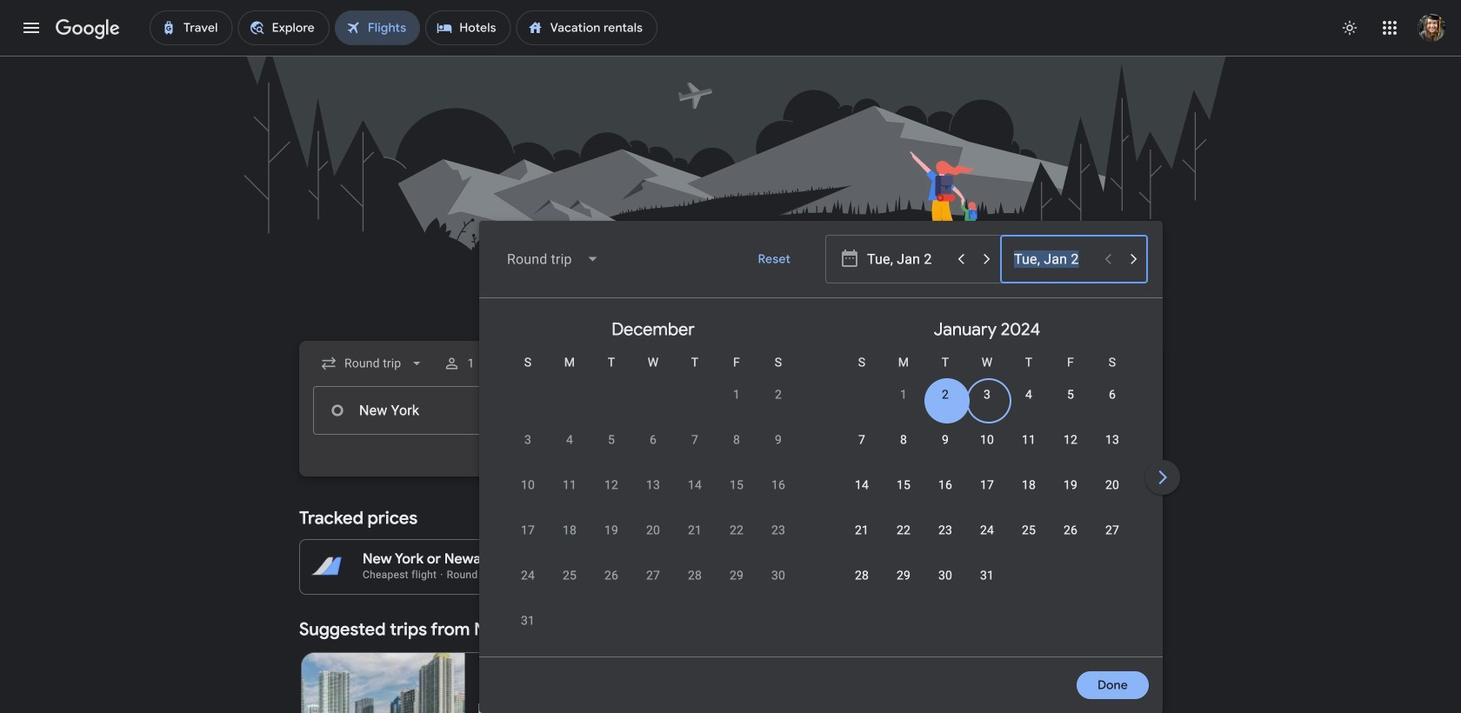 Task type: vqa. For each thing, say whether or not it's contained in the screenshot.
THE MON, JAN 1 ELEMENT
yes



Task type: locate. For each thing, give the bounding box(es) containing it.
Return text field
[[1014, 236, 1094, 283]]

wed, jan 24 element
[[980, 522, 994, 539]]

None text field
[[313, 386, 558, 435]]

sat, jan 13 element
[[1106, 431, 1120, 449]]

tue, dec 12 element
[[605, 477, 619, 494]]

tue, jan 9 element
[[942, 431, 949, 449]]

change appearance image
[[1329, 7, 1371, 49]]

fri, jan 26 element
[[1064, 522, 1078, 539]]

row group
[[486, 305, 820, 654], [820, 305, 1154, 650], [1154, 305, 1461, 650]]

wed, jan 17 element
[[980, 477, 994, 494]]

sun, jan 7 element
[[859, 431, 866, 449]]

wed, dec 6 element
[[650, 431, 657, 449]]

wed, dec 13 element
[[646, 477, 660, 494]]

3 row group from the left
[[1154, 305, 1461, 650]]

wed, jan 31 element
[[980, 567, 994, 585]]

thu, dec 14 element
[[688, 477, 702, 494]]

Return text field
[[1013, 387, 1093, 434]]

sun, jan 14 element
[[855, 477, 869, 494]]

row up the 'wed, dec 20' element
[[507, 469, 799, 518]]

1 vertical spatial departure text field
[[866, 387, 946, 434]]

sun, jan 28 element
[[855, 567, 869, 585]]

mon, jan 8 element
[[900, 431, 907, 449]]

sun, dec 31 element
[[521, 612, 535, 630]]

thu, dec 7 element
[[692, 431, 699, 449]]

thu, jan 11 element
[[1022, 431, 1036, 449]]

mon, jan 29 element
[[897, 567, 911, 585]]

0 vertical spatial departure text field
[[867, 236, 947, 283]]

2 row group from the left
[[820, 305, 1154, 650]]

row up wed, jan 24 element
[[841, 469, 1133, 518]]

tue, jan 2, departure date. element
[[942, 386, 949, 404]]

row up wed, jan 10 element
[[883, 371, 1133, 428]]

tue, dec 5 element
[[608, 431, 615, 449]]

sat, dec 30 element
[[772, 567, 786, 585]]

fri, dec 1 element
[[733, 386, 740, 404]]

mon, jan 1 element
[[900, 386, 907, 404]]

row up wed, jan 31 element
[[841, 514, 1133, 564]]

tue, jan 23 element
[[939, 522, 953, 539]]

Departure text field
[[867, 236, 947, 283], [866, 387, 946, 434]]

grid inside flight "search box"
[[486, 305, 1461, 667]]

thu, dec 21 element
[[688, 522, 702, 539]]

tue, dec 19 element
[[605, 522, 619, 539]]

fri, dec 29 element
[[730, 567, 744, 585]]

row down mon, jan 22 element
[[841, 559, 1008, 609]]

row up wed, dec 13 'element'
[[507, 424, 799, 473]]

sat, jan 6 element
[[1109, 386, 1116, 404]]

sat, jan 27 element
[[1106, 522, 1120, 539]]

sat, dec 9 element
[[775, 431, 782, 449]]

mon, jan 15 element
[[897, 477, 911, 494]]

thu, jan 4 element
[[1026, 386, 1033, 404]]

main menu image
[[21, 17, 42, 38]]

fri, jan 12 element
[[1064, 431, 1078, 449]]

tue, dec 26 element
[[605, 567, 619, 585]]

fri, dec 8 element
[[733, 431, 740, 449]]

frontier image
[[479, 704, 493, 713]]

wed, jan 10 element
[[980, 431, 994, 449]]

mon, dec 4 element
[[566, 431, 573, 449]]

mon, dec 11 element
[[563, 477, 577, 494]]

None field
[[493, 238, 614, 280], [313, 348, 433, 379], [493, 238, 614, 280], [313, 348, 433, 379]]

grid
[[486, 305, 1461, 667]]

row
[[716, 371, 799, 428], [883, 371, 1133, 428], [507, 424, 799, 473], [841, 424, 1133, 473], [507, 469, 799, 518], [841, 469, 1133, 518], [507, 514, 799, 564], [841, 514, 1133, 564], [507, 559, 799, 609], [841, 559, 1008, 609]]



Task type: describe. For each thing, give the bounding box(es) containing it.
fri, jan 5 element
[[1067, 386, 1074, 404]]

row up fri, dec 8 element
[[716, 371, 799, 428]]

Flight search field
[[285, 221, 1461, 713]]

suggested trips from new york region
[[299, 609, 1162, 713]]

tracked prices region
[[299, 498, 1162, 595]]

next image
[[1142, 457, 1184, 498]]

sat, jan 20 element
[[1106, 477, 1120, 494]]

thu, jan 18 element
[[1022, 477, 1036, 494]]

wed, dec 20 element
[[646, 522, 660, 539]]

row up wed, jan 17 element
[[841, 424, 1133, 473]]

sun, jan 21 element
[[855, 522, 869, 539]]

fri, dec 22 element
[[730, 522, 744, 539]]

1 row group from the left
[[486, 305, 820, 654]]

thu, jan 25 element
[[1022, 522, 1036, 539]]

row up wed, dec 27 element
[[507, 514, 799, 564]]

sun, dec 17 element
[[521, 522, 535, 539]]

mon, dec 25 element
[[563, 567, 577, 585]]

tue, jan 16 element
[[939, 477, 953, 494]]

sun, dec 10 element
[[521, 477, 535, 494]]

tue, jan 30 element
[[939, 567, 953, 585]]

wed, dec 27 element
[[646, 567, 660, 585]]

row down the 'wed, dec 20' element
[[507, 559, 799, 609]]

mon, dec 18 element
[[563, 522, 577, 539]]

fri, dec 15 element
[[730, 477, 744, 494]]

fri, jan 19 element
[[1064, 477, 1078, 494]]

wed, jan 3 element
[[984, 386, 991, 404]]

mon, jan 22 element
[[897, 522, 911, 539]]

sun, dec 24 element
[[521, 567, 535, 585]]

sat, dec 16 element
[[772, 477, 786, 494]]

sun, dec 3 element
[[525, 431, 532, 449]]

sat, dec 23 element
[[772, 522, 786, 539]]

sat, dec 2 element
[[775, 386, 782, 404]]

thu, dec 28 element
[[688, 567, 702, 585]]



